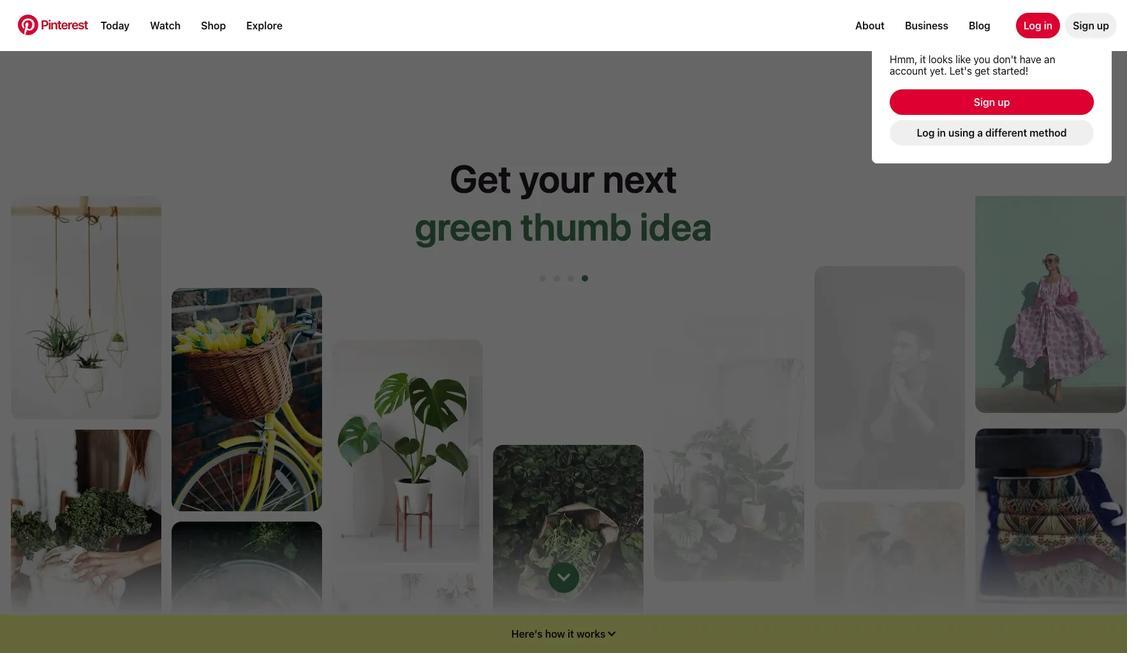 Task type: locate. For each thing, give the bounding box(es) containing it.
0 vertical spatial sign up
[[1074, 20, 1110, 31]]

0 horizontal spatial sign
[[974, 96, 996, 108]]

sign up
[[1074, 20, 1110, 31], [974, 96, 1011, 108]]

log for log in using a different method
[[918, 127, 935, 139]]

today
[[101, 20, 130, 31]]

1 horizontal spatial log
[[1024, 20, 1042, 31]]

sign right log in
[[1074, 20, 1095, 31]]

let's
[[950, 65, 973, 77]]

1 vertical spatial it
[[568, 628, 574, 640]]

sign up up 'log in using a different method'
[[974, 96, 1011, 108]]

like
[[956, 54, 972, 65]]

0 horizontal spatial pinterest
[[41, 17, 88, 32]]

sign up button
[[1066, 13, 1118, 38], [890, 89, 1095, 115]]

1 horizontal spatial in
[[1045, 20, 1053, 31]]

yet.
[[930, 65, 948, 77]]

1 horizontal spatial sign up
[[1074, 20, 1110, 31]]

have
[[1020, 54, 1042, 65]]

up
[[1098, 20, 1110, 31], [998, 96, 1011, 108]]

method
[[1030, 127, 1068, 139]]

1 horizontal spatial it
[[921, 54, 927, 65]]

gardening image
[[11, 196, 161, 419], [171, 288, 322, 511], [332, 339, 483, 562], [654, 348, 805, 571], [11, 430, 161, 653], [493, 442, 644, 653], [171, 521, 322, 653], [332, 573, 483, 653], [654, 585, 805, 653]]

0 horizontal spatial log
[[918, 127, 935, 139]]

in up the an
[[1045, 20, 1053, 31]]

business link
[[906, 20, 949, 31]]

works
[[577, 628, 606, 640]]

0 vertical spatial up
[[1098, 20, 1110, 31]]

pinterest image
[[18, 14, 38, 35]]

0 vertical spatial log
[[1024, 20, 1042, 31]]

about
[[856, 20, 885, 31]]

0 horizontal spatial it
[[568, 628, 574, 640]]

1 vertical spatial up
[[998, 96, 1011, 108]]

fashion image
[[976, 179, 1126, 402], [815, 264, 965, 487], [654, 313, 805, 537], [493, 415, 644, 639], [976, 416, 1126, 639], [815, 498, 965, 653], [654, 547, 805, 653]]

sign up for sign up "button" to the bottom
[[974, 96, 1011, 108]]

business
[[906, 20, 949, 31]]

log left the using
[[918, 127, 935, 139]]

pinterest right pinterest image
[[41, 17, 88, 32]]

1 horizontal spatial pinterest
[[964, 33, 1019, 49]]

watch link
[[145, 15, 186, 36]]

sign for sign up "button" to the bottom
[[974, 96, 996, 108]]

0 horizontal spatial up
[[998, 96, 1011, 108]]

pinterest down blog link on the top right
[[964, 33, 1019, 49]]

sign up button up 'log in using a different method'
[[890, 89, 1095, 115]]

1 vertical spatial sign up
[[974, 96, 1011, 108]]

log in using a different method
[[918, 127, 1068, 139]]

0 vertical spatial sign
[[1074, 20, 1095, 31]]

0 vertical spatial in
[[1045, 20, 1053, 31]]

get your next
[[450, 156, 678, 201]]

in
[[1045, 20, 1053, 31], [938, 127, 947, 139]]

sign up right log in
[[1074, 20, 1110, 31]]

1 horizontal spatial up
[[1098, 20, 1110, 31]]

it
[[921, 54, 927, 65], [568, 628, 574, 640]]

log in button
[[1017, 13, 1061, 38]]

it right how
[[568, 628, 574, 640]]

continue
[[890, 33, 946, 49]]

1 vertical spatial sign
[[974, 96, 996, 108]]

next
[[603, 156, 678, 201]]

explore link
[[241, 15, 288, 36]]

sign up a
[[974, 96, 996, 108]]

log
[[1024, 20, 1042, 31], [918, 127, 935, 139]]

shop link
[[196, 15, 231, 36]]

arrow down icon image
[[609, 630, 616, 638]]

in left the using
[[938, 127, 947, 139]]

here's how it works
[[512, 628, 606, 640]]

about link
[[856, 20, 885, 31]]

1 horizontal spatial sign
[[1074, 20, 1095, 31]]

blog link
[[970, 20, 991, 31]]

don't
[[994, 54, 1018, 65]]

pinterest
[[41, 17, 88, 32], [964, 33, 1019, 49]]

sign up button right log in
[[1066, 13, 1118, 38]]

log up have
[[1024, 20, 1042, 31]]

to
[[949, 33, 961, 49]]

sign
[[1074, 20, 1095, 31], [974, 96, 996, 108]]

in for log in
[[1045, 20, 1053, 31]]

1 vertical spatial log
[[918, 127, 935, 139]]

0 vertical spatial pinterest
[[41, 17, 88, 32]]

started!
[[993, 65, 1029, 77]]

0 horizontal spatial in
[[938, 127, 947, 139]]

blog
[[970, 20, 991, 31]]

1 vertical spatial in
[[938, 127, 947, 139]]

0 vertical spatial it
[[921, 54, 927, 65]]

it inside continue to pinterest hmm, it looks like you don't have an account yet. let's get started!
[[921, 54, 927, 65]]

it left 'looks'
[[921, 54, 927, 65]]

different
[[986, 127, 1028, 139]]

log for log in
[[1024, 20, 1042, 31]]

an
[[1045, 54, 1056, 65]]

0 horizontal spatial sign up
[[974, 96, 1011, 108]]

1 vertical spatial pinterest
[[964, 33, 1019, 49]]

sign up for top sign up "button"
[[1074, 20, 1110, 31]]



Task type: vqa. For each thing, say whether or not it's contained in the screenshot.
Created link
no



Task type: describe. For each thing, give the bounding box(es) containing it.
account
[[890, 65, 928, 77]]

0 vertical spatial sign up button
[[1066, 13, 1118, 38]]

how
[[545, 628, 566, 640]]

pinterest inside button
[[41, 17, 88, 32]]

shop
[[201, 20, 226, 31]]

pinterest link
[[10, 14, 96, 35]]

get
[[450, 156, 512, 201]]

your
[[520, 156, 595, 201]]

get
[[975, 65, 991, 77]]

looks
[[929, 54, 954, 65]]

sign for top sign up "button"
[[1074, 20, 1095, 31]]

1 vertical spatial sign up button
[[890, 89, 1095, 115]]

here's
[[512, 628, 543, 640]]

log in using a different method button
[[890, 120, 1095, 146]]

log in
[[1024, 20, 1053, 31]]

up for sign up "button" to the bottom
[[998, 96, 1011, 108]]

a
[[978, 127, 984, 139]]

watch
[[150, 20, 181, 31]]

pinterest inside continue to pinterest hmm, it looks like you don't have an account yet. let's get started!
[[964, 33, 1019, 49]]

today link
[[96, 15, 135, 36]]

continue to pinterest hmm, it looks like you don't have an account yet. let's get started!
[[890, 33, 1056, 77]]

scroll down image
[[558, 571, 570, 583]]

you
[[974, 54, 991, 65]]

here's how it works button
[[0, 628, 1128, 640]]

in for log in using a different method
[[938, 127, 947, 139]]

pinterest button
[[10, 14, 96, 37]]

using
[[949, 127, 975, 139]]

hmm,
[[890, 54, 918, 65]]

explore
[[247, 20, 283, 31]]

up for top sign up "button"
[[1098, 20, 1110, 31]]



